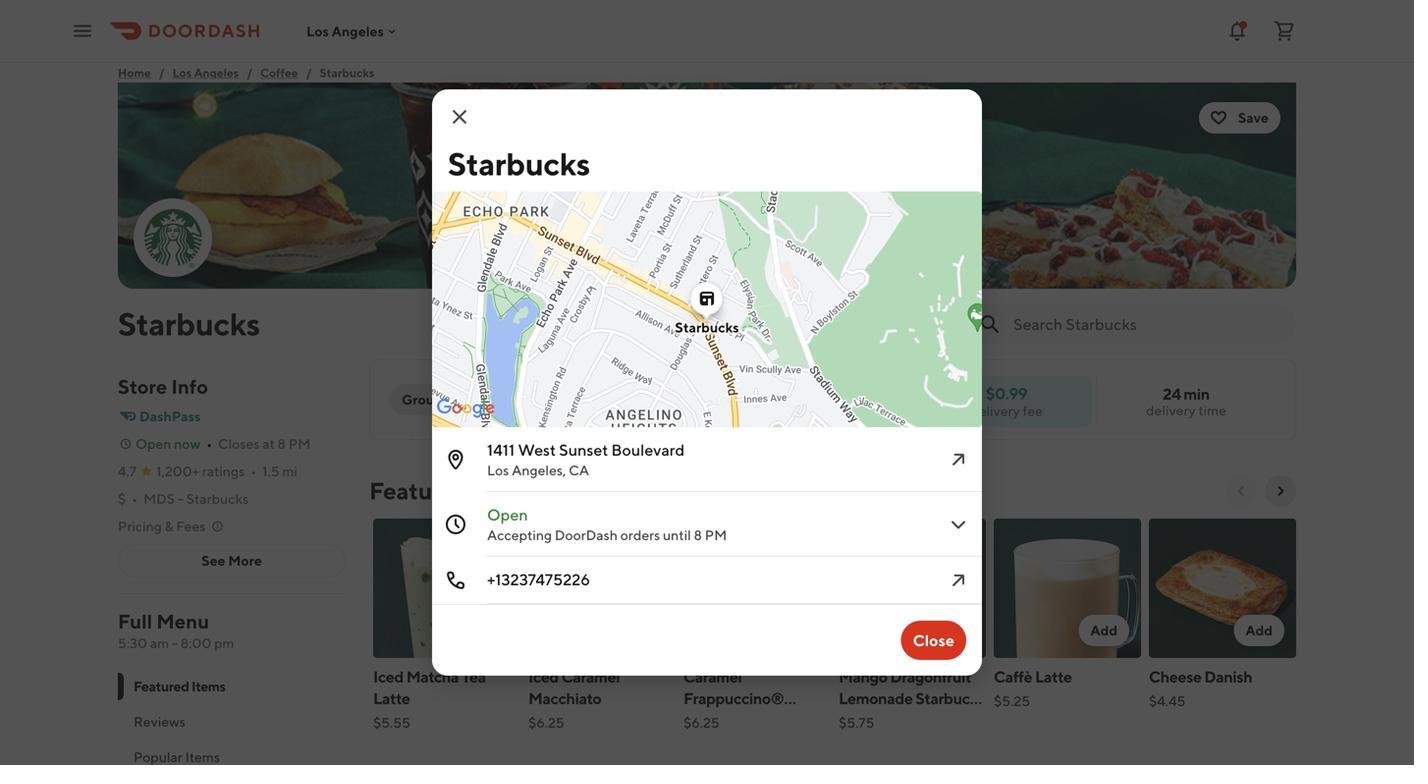 Task type: describe. For each thing, give the bounding box(es) containing it.
iced matcha tea latte image
[[373, 519, 521, 658]]

full
[[118, 610, 152, 633]]

close button
[[901, 621, 966, 660]]

mango
[[839, 667, 888, 686]]

coffee link
[[260, 63, 298, 82]]

notification bell image
[[1226, 19, 1249, 43]]

$6.25 inside iced caramel macchiato $6.25
[[528, 714, 564, 731]]

4.7
[[118, 463, 137, 479]]

$4.45
[[1149, 693, 1186, 709]]

ca
[[569, 462, 589, 478]]

1.5 mi
[[262, 463, 297, 479]]

info
[[171, 375, 208, 398]]

accepting
[[487, 527, 552, 543]]

• closes at 8 pm
[[206, 436, 311, 452]]

1411 west sunset boulevard los angeles, ca
[[487, 440, 685, 478]]

caramel frappuccino® blended beverage
[[684, 667, 811, 729]]

open for open now
[[136, 436, 171, 452]]

cheese danish $4.45
[[1149, 667, 1252, 709]]

featured inside heading
[[369, 477, 468, 505]]

add for cheese danish
[[1246, 622, 1273, 638]]

los angeles link
[[172, 63, 239, 82]]

add button for mango dragonfruit lemonade starbucks refreshers® beverage
[[924, 615, 974, 646]]

add button for caffè latte
[[1079, 615, 1129, 646]]

open for open accepting doordash orders until 8 pm
[[487, 505, 528, 524]]

5:30
[[118, 635, 147, 651]]

matcha
[[406, 667, 459, 686]]

1.5
[[262, 463, 279, 479]]

group order button
[[390, 384, 496, 415]]

sunset
[[559, 440, 608, 459]]

latte inside caffè latte $5.25
[[1035, 667, 1072, 686]]

add button for cheese danish
[[1234, 615, 1285, 646]]

boulevard
[[611, 440, 685, 459]]

order
[[446, 391, 484, 408]]

0 horizontal spatial pm
[[289, 436, 311, 452]]

see more button
[[119, 545, 345, 576]]

delivery inside '24 min delivery time'
[[1146, 402, 1196, 418]]

&
[[165, 518, 173, 534]]

1,200+
[[156, 463, 199, 479]]

los angeles
[[306, 23, 384, 39]]

0 vertical spatial -
[[178, 491, 184, 507]]

save
[[1238, 110, 1269, 126]]

8:00
[[180, 635, 211, 651]]

iced caramel macchiato $6.25
[[528, 667, 620, 731]]

tea
[[462, 667, 486, 686]]

iced matcha tea latte $5.55
[[373, 667, 486, 731]]

pricing
[[118, 518, 162, 534]]

8 inside open accepting doordash orders until 8 pm
[[694, 527, 702, 543]]

frappuccino®
[[684, 689, 784, 708]]

+13237475226
[[487, 570, 590, 589]]

mango dragonfruit lemonade starbucks refreshers® beverage image
[[839, 519, 986, 658]]

until
[[663, 527, 691, 543]]

group
[[402, 391, 443, 408]]

click item image
[[947, 513, 970, 536]]

more
[[228, 552, 262, 569]]

see more
[[201, 552, 262, 569]]

starbucks dialog
[[340, 89, 1094, 676]]

home link
[[118, 63, 151, 82]]

pricing & fees button
[[118, 517, 225, 536]]

mango dragonfruit lemonade starbucks refreshers® beverage
[[839, 667, 985, 751]]

macchiato
[[528, 689, 601, 708]]

caramel frappuccino® blended beverage image
[[684, 519, 831, 658]]

1 horizontal spatial featured items
[[369, 477, 534, 505]]

0 horizontal spatial los
[[172, 66, 192, 80]]

iced caramel macchiato image
[[528, 519, 676, 658]]

$
[[118, 491, 126, 507]]

west
[[518, 440, 556, 459]]

fees
[[176, 518, 206, 534]]

2 / from the left
[[247, 66, 252, 80]]

group order
[[402, 391, 484, 408]]

dashpass
[[139, 408, 201, 424]]

iced for iced matcha tea latte
[[373, 667, 404, 686]]

mds
[[144, 491, 175, 507]]

add for mango dragonfruit lemonade starbucks refreshers® beverage
[[935, 622, 962, 638]]

Item Search search field
[[1014, 313, 1281, 335]]

1411
[[487, 440, 515, 459]]

$5.55
[[373, 714, 410, 731]]

delivery inside $0.99 delivery fee
[[970, 403, 1020, 419]]

caffè
[[994, 667, 1032, 686]]

$0.99 delivery fee
[[970, 384, 1043, 419]]

0 vertical spatial •
[[206, 436, 212, 452]]

0 vertical spatial angeles
[[332, 23, 384, 39]]

$0.99
[[986, 384, 1027, 403]]



Task type: vqa. For each thing, say whether or not it's contained in the screenshot.
24
yes



Task type: locate. For each thing, give the bounding box(es) containing it.
0 horizontal spatial open
[[136, 436, 171, 452]]

now
[[174, 436, 200, 452]]

2 caramel from the left
[[684, 667, 742, 686]]

los down 1411
[[487, 462, 509, 478]]

fee
[[1023, 403, 1043, 419]]

1 vertical spatial los
[[172, 66, 192, 80]]

danish
[[1204, 667, 1252, 686]]

1 vertical spatial beverage
[[839, 732, 905, 751]]

2 click item image from the top
[[947, 569, 970, 592]]

$6.25 down frappuccino®
[[684, 714, 720, 731]]

1 add from the left
[[935, 622, 962, 638]]

0 vertical spatial items
[[473, 477, 534, 505]]

reviews
[[134, 713, 185, 730]]

ratings
[[202, 463, 245, 479]]

angeles
[[332, 23, 384, 39], [194, 66, 239, 80]]

delivery left fee
[[970, 403, 1020, 419]]

caramel inside iced caramel macchiato $6.25
[[561, 667, 620, 686]]

/
[[159, 66, 165, 80], [247, 66, 252, 80], [306, 66, 312, 80]]

1 vertical spatial angeles
[[194, 66, 239, 80]]

0 horizontal spatial •
[[132, 491, 138, 507]]

1 horizontal spatial add
[[1091, 622, 1118, 638]]

caramel inside caramel frappuccino® blended beverage
[[684, 667, 742, 686]]

los
[[306, 23, 329, 39], [172, 66, 192, 80], [487, 462, 509, 478]]

0 horizontal spatial /
[[159, 66, 165, 80]]

3 add button from the left
[[1234, 615, 1285, 646]]

1 horizontal spatial add button
[[1079, 615, 1129, 646]]

pricing & fees
[[118, 518, 206, 534]]

orders
[[620, 527, 660, 543]]

powered by google image
[[437, 399, 495, 418]]

caffè latte image
[[994, 519, 1141, 658]]

0 vertical spatial los
[[306, 23, 329, 39]]

iced up macchiato
[[528, 667, 559, 686]]

0 horizontal spatial $6.25
[[528, 714, 564, 731]]

iced inside iced caramel macchiato $6.25
[[528, 667, 559, 686]]

los right home
[[172, 66, 192, 80]]

1 horizontal spatial caramel
[[684, 667, 742, 686]]

0 horizontal spatial add
[[935, 622, 962, 638]]

$5.75
[[839, 714, 875, 731]]

0 vertical spatial featured
[[369, 477, 468, 505]]

1 horizontal spatial open
[[487, 505, 528, 524]]

min
[[1184, 384, 1210, 403]]

1 horizontal spatial featured
[[369, 477, 468, 505]]

1 horizontal spatial pm
[[705, 527, 727, 543]]

open accepting doordash orders until 8 pm
[[487, 505, 727, 543]]

0 vertical spatial 8
[[278, 436, 286, 452]]

0 horizontal spatial beverage
[[745, 711, 811, 729]]

- inside full menu 5:30 am - 8:00 pm
[[172, 635, 178, 651]]

•
[[206, 436, 212, 452], [251, 463, 256, 479], [132, 491, 138, 507]]

reviews button
[[118, 704, 346, 740]]

home / los angeles / coffee / starbucks
[[118, 66, 374, 80]]

click item image up click item icon
[[947, 448, 970, 471]]

0 horizontal spatial items
[[192, 678, 226, 694]]

iced inside the iced matcha tea latte $5.55
[[373, 667, 404, 686]]

doordash
[[555, 527, 618, 543]]

2 horizontal spatial /
[[306, 66, 312, 80]]

0 horizontal spatial angeles
[[194, 66, 239, 80]]

0 horizontal spatial featured items
[[134, 678, 226, 694]]

latte right caffè
[[1035, 667, 1072, 686]]

open menu image
[[71, 19, 94, 43]]

1 horizontal spatial items
[[473, 477, 534, 505]]

1 vertical spatial items
[[192, 678, 226, 694]]

0 horizontal spatial latte
[[373, 689, 410, 708]]

caffè latte $5.25
[[994, 667, 1072, 709]]

pm up mi
[[289, 436, 311, 452]]

los inside 1411 west sunset boulevard los angeles, ca
[[487, 462, 509, 478]]

0 horizontal spatial delivery
[[970, 403, 1020, 419]]

0 vertical spatial pm
[[289, 436, 311, 452]]

2 add button from the left
[[1079, 615, 1129, 646]]

cheese danish image
[[1149, 519, 1296, 658]]

2 vertical spatial •
[[132, 491, 138, 507]]

time
[[1198, 402, 1227, 418]]

starbucks inside mango dragonfruit lemonade starbucks refreshers® beverage
[[916, 689, 985, 708]]

angeles,
[[512, 462, 566, 478]]

0 horizontal spatial featured
[[134, 678, 189, 694]]

pm
[[289, 436, 311, 452], [705, 527, 727, 543]]

0 vertical spatial latte
[[1035, 667, 1072, 686]]

24 min delivery time
[[1146, 384, 1227, 418]]

1 vertical spatial click item image
[[947, 569, 970, 592]]

8 right until
[[694, 527, 702, 543]]

store
[[118, 375, 167, 398]]

pm
[[214, 635, 234, 651]]

1 horizontal spatial iced
[[528, 667, 559, 686]]

- right the "am"
[[172, 635, 178, 651]]

featured items
[[369, 477, 534, 505], [134, 678, 226, 694]]

24
[[1163, 384, 1181, 403]]

latte up $5.55 on the bottom of the page
[[373, 689, 410, 708]]

add
[[935, 622, 962, 638], [1091, 622, 1118, 638], [1246, 622, 1273, 638]]

1 click item image from the top
[[947, 448, 970, 471]]

beverage inside mango dragonfruit lemonade starbucks refreshers® beverage
[[839, 732, 905, 751]]

save button
[[1199, 102, 1281, 134]]

1 add button from the left
[[924, 615, 974, 646]]

previous button of carousel image
[[1233, 483, 1249, 499]]

beverage inside caramel frappuccino® blended beverage
[[745, 711, 811, 729]]

coffee
[[260, 66, 298, 80]]

blended
[[684, 711, 742, 729]]

• left "1.5"
[[251, 463, 256, 479]]

add for caffè latte
[[1091, 622, 1118, 638]]

items up reviews button
[[192, 678, 226, 694]]

2 horizontal spatial add button
[[1234, 615, 1285, 646]]

open inside open accepting doordash orders until 8 pm
[[487, 505, 528, 524]]

iced left the matcha
[[373, 667, 404, 686]]

1 / from the left
[[159, 66, 165, 80]]

0 vertical spatial featured items
[[369, 477, 534, 505]]

am
[[150, 635, 169, 651]]

1 vertical spatial pm
[[705, 527, 727, 543]]

cheese
[[1149, 667, 1202, 686]]

0 vertical spatial beverage
[[745, 711, 811, 729]]

2 horizontal spatial los
[[487, 462, 509, 478]]

$6.25 down macchiato
[[528, 714, 564, 731]]

items
[[473, 477, 534, 505], [192, 678, 226, 694]]

latte inside the iced matcha tea latte $5.55
[[373, 689, 410, 708]]

0 vertical spatial click item image
[[947, 448, 970, 471]]

1 vertical spatial featured
[[134, 678, 189, 694]]

delivery left time
[[1146, 402, 1196, 418]]

2 iced from the left
[[528, 667, 559, 686]]

items inside featured items heading
[[473, 477, 534, 505]]

next button of carousel image
[[1273, 483, 1288, 499]]

0 horizontal spatial 8
[[278, 436, 286, 452]]

/ right home
[[159, 66, 165, 80]]

$5.25
[[994, 693, 1030, 709]]

featured items heading
[[369, 475, 534, 507]]

1 horizontal spatial $6.25
[[684, 714, 720, 731]]

0 horizontal spatial iced
[[373, 667, 404, 686]]

$ • mds - starbucks
[[118, 491, 249, 507]]

/ left coffee link
[[247, 66, 252, 80]]

8
[[278, 436, 286, 452], [694, 527, 702, 543]]

1,200+ ratings •
[[156, 463, 256, 479]]

starbucks image
[[118, 82, 1296, 289], [136, 200, 210, 275]]

click item image down click item icon
[[947, 569, 970, 592]]

caramel up frappuccino®
[[684, 667, 742, 686]]

home
[[118, 66, 151, 80]]

- right mds
[[178, 491, 184, 507]]

starbucks
[[320, 66, 374, 80], [448, 145, 590, 182], [118, 305, 260, 342], [675, 319, 739, 335], [675, 319, 739, 335], [186, 491, 249, 507], [916, 689, 985, 708]]

2 horizontal spatial •
[[251, 463, 256, 479]]

dragonfruit
[[890, 667, 971, 686]]

1 horizontal spatial 8
[[694, 527, 702, 543]]

items down 1411
[[473, 477, 534, 505]]

1 vertical spatial 8
[[694, 527, 702, 543]]

0 horizontal spatial add button
[[924, 615, 974, 646]]

open up accepting
[[487, 505, 528, 524]]

featured down group
[[369, 477, 468, 505]]

mi
[[282, 463, 297, 479]]

1 horizontal spatial latte
[[1035, 667, 1072, 686]]

los up home / los angeles / coffee / starbucks
[[306, 23, 329, 39]]

full menu 5:30 am - 8:00 pm
[[118, 610, 234, 651]]

refreshers®
[[839, 711, 927, 729]]

1 vertical spatial latte
[[373, 689, 410, 708]]

2 vertical spatial los
[[487, 462, 509, 478]]

at
[[262, 436, 275, 452]]

1 $6.25 from the left
[[528, 714, 564, 731]]

• right "now"
[[206, 436, 212, 452]]

featured up reviews
[[134, 678, 189, 694]]

featured
[[369, 477, 468, 505], [134, 678, 189, 694]]

1 vertical spatial •
[[251, 463, 256, 479]]

delivery
[[1146, 402, 1196, 418], [970, 403, 1020, 419]]

1 horizontal spatial los
[[306, 23, 329, 39]]

1 vertical spatial featured items
[[134, 678, 226, 694]]

1 vertical spatial open
[[487, 505, 528, 524]]

latte
[[1035, 667, 1072, 686], [373, 689, 410, 708]]

0 vertical spatial open
[[136, 436, 171, 452]]

pm right until
[[705, 527, 727, 543]]

2 $6.25 from the left
[[684, 714, 720, 731]]

featured items up reviews
[[134, 678, 226, 694]]

2 horizontal spatial add
[[1246, 622, 1273, 638]]

beverage down '$5.75'
[[839, 732, 905, 751]]

closes
[[218, 436, 260, 452]]

• right $
[[132, 491, 138, 507]]

0 horizontal spatial caramel
[[561, 667, 620, 686]]

1 horizontal spatial beverage
[[839, 732, 905, 751]]

3 / from the left
[[306, 66, 312, 80]]

/ right coffee link
[[306, 66, 312, 80]]

1 horizontal spatial delivery
[[1146, 402, 1196, 418]]

menu
[[156, 610, 209, 633]]

beverage down frappuccino®
[[745, 711, 811, 729]]

1 horizontal spatial angeles
[[332, 23, 384, 39]]

8 right at
[[278, 436, 286, 452]]

open now
[[136, 436, 200, 452]]

3 add from the left
[[1246, 622, 1273, 638]]

map region
[[340, 162, 1094, 665]]

1 iced from the left
[[373, 667, 404, 686]]

open down dashpass
[[136, 436, 171, 452]]

0 items, open order cart image
[[1273, 19, 1296, 43]]

2 add from the left
[[1091, 622, 1118, 638]]

close
[[913, 631, 955, 650]]

beverage
[[745, 711, 811, 729], [839, 732, 905, 751]]

caramel
[[561, 667, 620, 686], [684, 667, 742, 686]]

see
[[201, 552, 225, 569]]

$6.25
[[528, 714, 564, 731], [684, 714, 720, 731]]

iced for iced caramel macchiato
[[528, 667, 559, 686]]

los angeles button
[[306, 23, 400, 39]]

add button
[[924, 615, 974, 646], [1079, 615, 1129, 646], [1234, 615, 1285, 646]]

1 horizontal spatial •
[[206, 436, 212, 452]]

lemonade
[[839, 689, 913, 708]]

1 vertical spatial -
[[172, 635, 178, 651]]

store info
[[118, 375, 208, 398]]

featured items down 1411
[[369, 477, 534, 505]]

caramel up macchiato
[[561, 667, 620, 686]]

1 horizontal spatial /
[[247, 66, 252, 80]]

pm inside open accepting doordash orders until 8 pm
[[705, 527, 727, 543]]

open
[[136, 436, 171, 452], [487, 505, 528, 524]]

click item image
[[947, 448, 970, 471], [947, 569, 970, 592]]

-
[[178, 491, 184, 507], [172, 635, 178, 651]]

iced
[[373, 667, 404, 686], [528, 667, 559, 686]]

close starbucks image
[[448, 105, 471, 129]]

1 caramel from the left
[[561, 667, 620, 686]]



